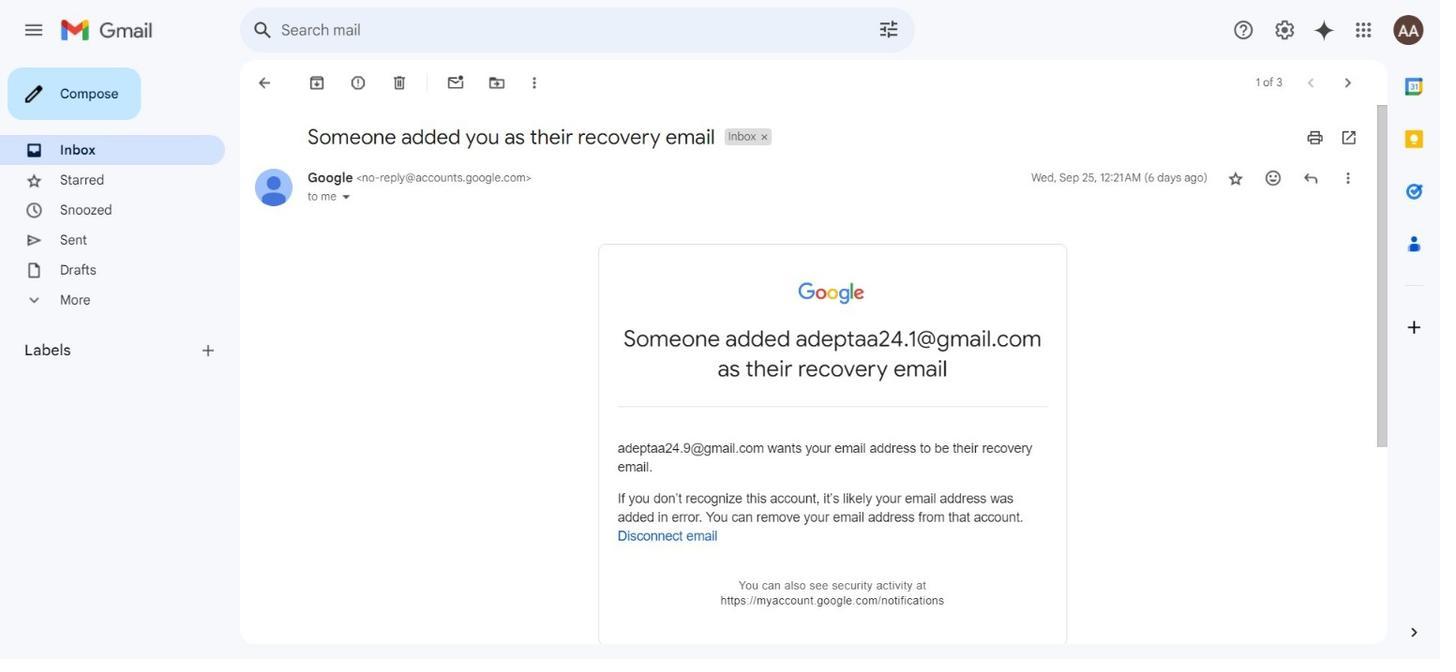 Task type: describe. For each thing, give the bounding box(es) containing it.
delete image
[[390, 73, 409, 92]]

Search mail text field
[[281, 21, 825, 39]]

archive image
[[308, 73, 326, 92]]

advanced search options image
[[870, 10, 908, 48]]

older image
[[1339, 73, 1358, 92]]

2 cell from the left
[[308, 170, 532, 186]]

back to inbox image
[[255, 73, 274, 92]]

google image
[[798, 282, 868, 305]]

main menu image
[[23, 19, 45, 41]]

move to image
[[488, 73, 506, 92]]

settings image
[[1274, 19, 1296, 41]]



Task type: locate. For each thing, give the bounding box(es) containing it.
show details image
[[340, 191, 352, 203]]

search mail image
[[246, 13, 279, 47]]

Not starred checkbox
[[1227, 169, 1246, 188]]

tab list
[[1388, 60, 1441, 592]]

report spam image
[[349, 73, 368, 92]]

not starred image
[[1227, 169, 1246, 188]]

None search field
[[240, 8, 915, 53]]

support image
[[1232, 19, 1255, 41]]

1 cell from the left
[[1032, 169, 1208, 188]]

0 horizontal spatial cell
[[308, 170, 532, 186]]

heading
[[24, 341, 199, 360]]

cell
[[1032, 169, 1208, 188], [308, 170, 532, 186]]

navigation
[[0, 60, 240, 659]]

more email options image
[[525, 73, 544, 92]]

1 horizontal spatial cell
[[1032, 169, 1208, 188]]

gmail image
[[60, 11, 162, 49]]



Task type: vqa. For each thing, say whether or not it's contained in the screenshot.
GOOGLE image on the right top
yes



